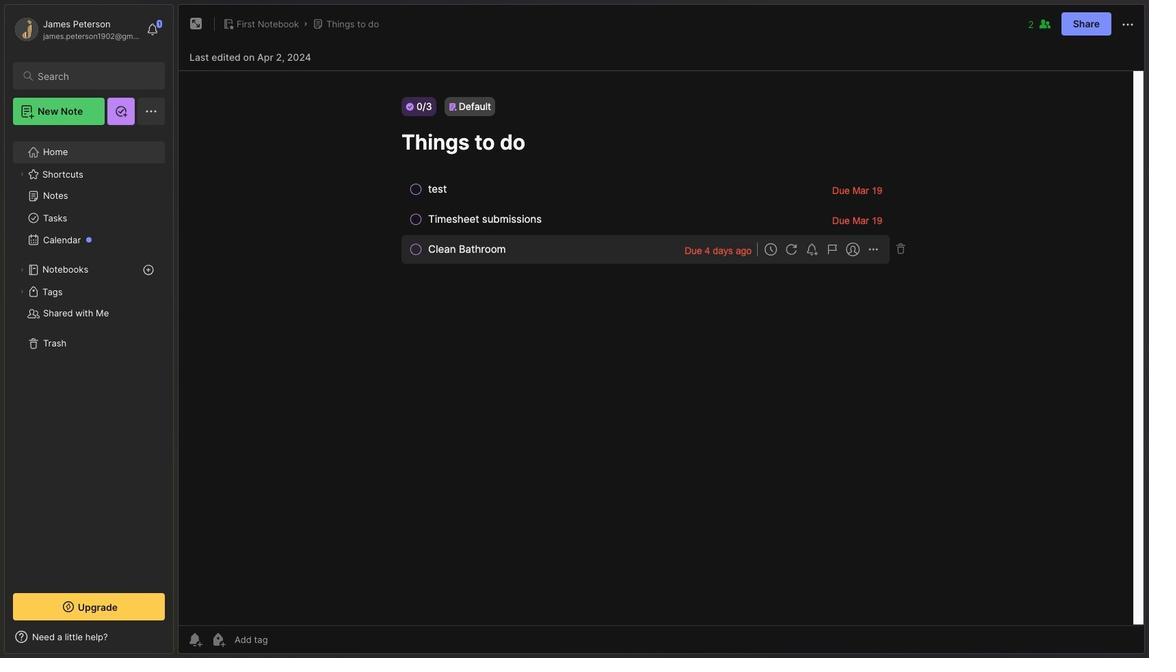 Task type: vqa. For each thing, say whether or not it's contained in the screenshot.
"Help and Learning task checklist" field
no



Task type: locate. For each thing, give the bounding box(es) containing it.
expand note image
[[188, 16, 205, 32]]

WHAT'S NEW field
[[5, 627, 173, 648]]

Note Editor text field
[[179, 70, 1144, 626]]

None search field
[[38, 68, 153, 84]]

tree inside 'main' element
[[5, 133, 173, 581]]

tree
[[5, 133, 173, 581]]

expand notebooks image
[[18, 266, 26, 274]]

expand tags image
[[18, 288, 26, 296]]

More actions field
[[1120, 15, 1136, 33]]



Task type: describe. For each thing, give the bounding box(es) containing it.
Add tag field
[[233, 634, 337, 646]]

none search field inside 'main' element
[[38, 68, 153, 84]]

add a reminder image
[[187, 632, 203, 648]]

Search text field
[[38, 70, 153, 83]]

more actions image
[[1120, 16, 1136, 33]]

main element
[[0, 0, 178, 659]]

click to collapse image
[[173, 633, 183, 650]]

add tag image
[[210, 632, 226, 648]]

Account field
[[13, 16, 140, 43]]

note window element
[[178, 4, 1145, 658]]



